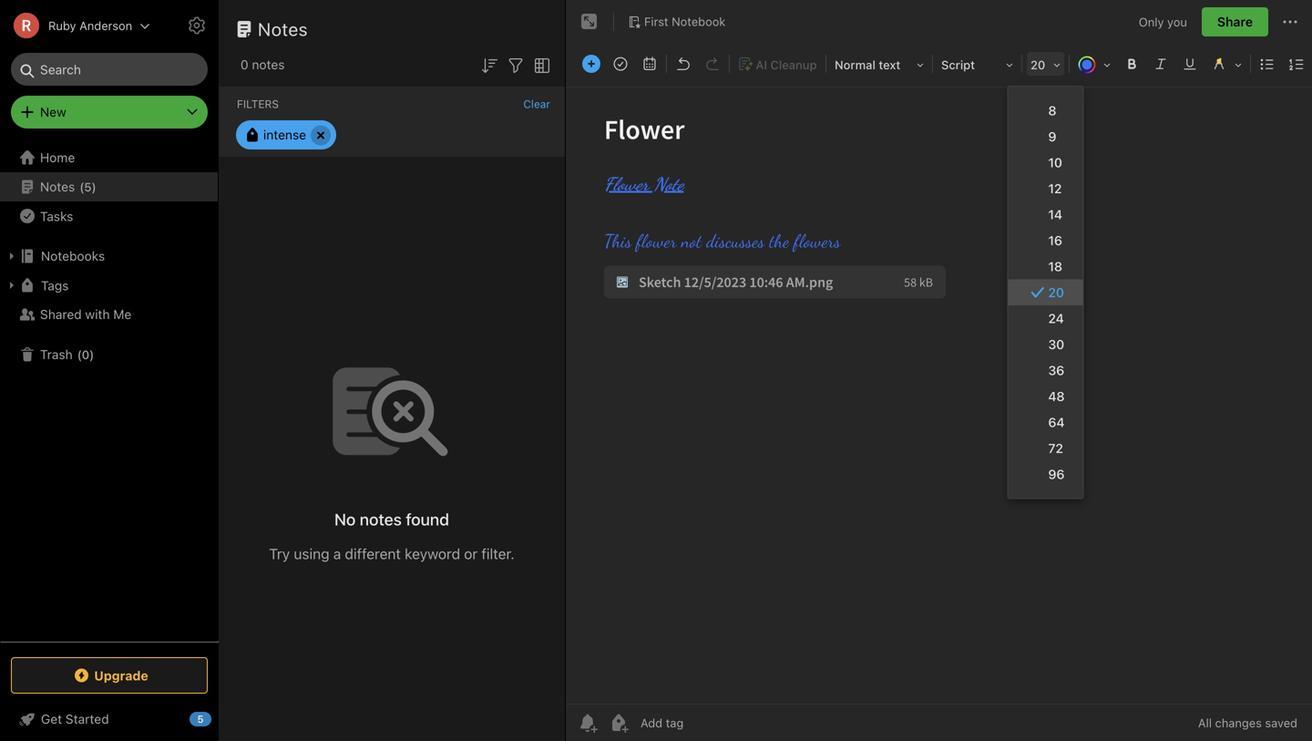 Task type: vqa. For each thing, say whether or not it's contained in the screenshot.
TEXT
yes



Task type: describe. For each thing, give the bounding box(es) containing it.
add filters image
[[505, 55, 527, 76]]

clear button
[[524, 98, 551, 110]]

more actions image
[[1280, 11, 1302, 33]]

new button
[[11, 96, 208, 129]]

add tag image
[[608, 712, 630, 734]]

expand note image
[[579, 11, 601, 33]]

notes for notes ( 5 )
[[40, 179, 75, 194]]

5 inside notes ( 5 )
[[84, 180, 92, 193]]

0 inside trash ( 0 )
[[82, 348, 90, 361]]

( for trash
[[77, 348, 82, 361]]

0 vertical spatial 0
[[241, 57, 249, 72]]

20 link
[[1009, 279, 1084, 305]]

Font family field
[[935, 51, 1020, 77]]

upgrade button
[[11, 657, 208, 694]]

task image
[[608, 51, 634, 77]]

72
[[1049, 441, 1064, 456]]

or
[[464, 545, 478, 562]]

12 link
[[1009, 175, 1084, 201]]

bulleted list image
[[1255, 51, 1281, 77]]

Font color field
[[1072, 51, 1118, 77]]

first notebook
[[645, 15, 726, 28]]

5 inside help and learning task checklist field
[[197, 713, 204, 725]]

calendar event image
[[637, 51, 663, 77]]

notebooks
[[41, 248, 105, 263]]

ruby
[[48, 19, 76, 32]]

saved
[[1266, 716, 1298, 730]]

expand notebooks image
[[5, 249, 19, 263]]

all changes saved
[[1199, 716, 1298, 730]]

note window element
[[566, 0, 1313, 741]]

normal
[[835, 58, 876, 72]]

18 link
[[1009, 253, 1084, 279]]

intense button
[[236, 120, 336, 150]]

keyword
[[405, 545, 461, 562]]

changes
[[1216, 716, 1263, 730]]

shared with me link
[[0, 300, 218, 329]]

filter.
[[482, 545, 515, 562]]

home link
[[0, 143, 219, 172]]

View options field
[[527, 53, 553, 76]]

notebooks link
[[0, 242, 218, 271]]

10
[[1049, 155, 1063, 170]]

16 link
[[1009, 227, 1084, 253]]

different
[[345, 545, 401, 562]]

( for notes
[[80, 180, 84, 193]]

home
[[40, 150, 75, 165]]

trash
[[40, 347, 73, 362]]

9 link
[[1009, 124, 1084, 150]]

72 link
[[1009, 435, 1084, 461]]

) for notes
[[92, 180, 96, 193]]

a
[[333, 545, 341, 562]]

anderson
[[79, 19, 132, 32]]

underline image
[[1178, 51, 1203, 77]]

tree containing home
[[0, 143, 219, 641]]

script
[[942, 58, 976, 72]]

Add tag field
[[639, 715, 776, 731]]

settings image
[[186, 15, 208, 36]]

48
[[1049, 389, 1065, 404]]

10 link
[[1009, 150, 1084, 175]]

using
[[294, 545, 330, 562]]

9
[[1049, 129, 1057, 144]]

first
[[645, 15, 669, 28]]

with
[[85, 307, 110, 322]]

bold image
[[1120, 51, 1145, 77]]

) for trash
[[90, 348, 94, 361]]

new
[[40, 104, 66, 119]]

undo image
[[671, 51, 697, 77]]

upgrade
[[94, 668, 148, 683]]

14
[[1049, 207, 1063, 222]]

notes ( 5 )
[[40, 179, 96, 194]]

8
[[1049, 103, 1057, 118]]

36
[[1049, 363, 1065, 378]]



Task type: locate. For each thing, give the bounding box(es) containing it.
0 horizontal spatial 0
[[82, 348, 90, 361]]

shared
[[40, 307, 82, 322]]

0 horizontal spatial 5
[[84, 180, 92, 193]]

(
[[80, 180, 84, 193], [77, 348, 82, 361]]

notes down 'home'
[[40, 179, 75, 194]]

get started
[[41, 712, 109, 727]]

36 link
[[1009, 357, 1084, 383]]

1 vertical spatial 0
[[82, 348, 90, 361]]

0 horizontal spatial 20
[[1031, 58, 1046, 72]]

notebook
[[672, 15, 726, 28]]

0 vertical spatial 5
[[84, 180, 92, 193]]

you
[[1168, 15, 1188, 28]]

intense
[[263, 127, 306, 142]]

1 horizontal spatial 0
[[241, 57, 249, 72]]

all
[[1199, 716, 1212, 730]]

24
[[1049, 311, 1065, 326]]

ruby anderson
[[48, 19, 132, 32]]

Add filters field
[[505, 53, 527, 76]]

More actions field
[[1280, 7, 1302, 36]]

0 vertical spatial notes
[[252, 57, 285, 72]]

1 vertical spatial 5
[[197, 713, 204, 725]]

dropdown list menu
[[1009, 98, 1084, 487]]

16
[[1049, 233, 1063, 248]]

1 horizontal spatial notes
[[258, 18, 308, 40]]

30 link
[[1009, 331, 1084, 357]]

0 horizontal spatial notes
[[40, 179, 75, 194]]

add a reminder image
[[577, 712, 599, 734]]

no notes found
[[335, 510, 449, 529]]

notes up filters at left
[[252, 57, 285, 72]]

no
[[335, 510, 356, 529]]

0 vertical spatial 20
[[1031, 58, 1046, 72]]

Sort options field
[[479, 53, 500, 76]]

20 menu item
[[1009, 279, 1084, 305]]

notes up 0 notes
[[258, 18, 308, 40]]

64 link
[[1009, 409, 1084, 435]]

( inside notes ( 5 )
[[80, 180, 84, 193]]

) right the trash
[[90, 348, 94, 361]]

Note Editor text field
[[566, 88, 1313, 704]]

5 left click to collapse image
[[197, 713, 204, 725]]

None search field
[[24, 53, 195, 86]]

8 9 10
[[1049, 103, 1063, 170]]

only
[[1139, 15, 1165, 28]]

first notebook button
[[622, 9, 732, 35]]

20 inside the 20 "link"
[[1049, 285, 1065, 300]]

italic image
[[1149, 51, 1174, 77]]

only you
[[1139, 15, 1188, 28]]

Font size field
[[1025, 51, 1068, 77]]

( down home link
[[80, 180, 84, 193]]

48 link
[[1009, 383, 1084, 409]]

0
[[241, 57, 249, 72], [82, 348, 90, 361]]

Highlight field
[[1205, 51, 1249, 77]]

1 vertical spatial notes
[[360, 510, 402, 529]]

Insert field
[[578, 51, 605, 77]]

numbered list image
[[1285, 51, 1310, 77]]

20
[[1031, 58, 1046, 72], [1049, 285, 1065, 300]]

24 link
[[1009, 305, 1084, 331]]

20 up the 8 link
[[1031, 58, 1046, 72]]

tree
[[0, 143, 219, 641]]

1 horizontal spatial 5
[[197, 713, 204, 725]]

5
[[84, 180, 92, 193], [197, 713, 204, 725]]

normal text
[[835, 58, 901, 72]]

started
[[66, 712, 109, 727]]

5 down home link
[[84, 180, 92, 193]]

8 link
[[1009, 98, 1084, 124]]

0 horizontal spatial notes
[[252, 57, 285, 72]]

share
[[1218, 14, 1254, 29]]

notes up different
[[360, 510, 402, 529]]

1 vertical spatial )
[[90, 348, 94, 361]]

clear
[[524, 98, 551, 110]]

get
[[41, 712, 62, 727]]

Search text field
[[24, 53, 195, 86]]

30
[[1049, 337, 1065, 352]]

)
[[92, 180, 96, 193], [90, 348, 94, 361]]

try using a different keyword or filter.
[[269, 545, 515, 562]]

) down home link
[[92, 180, 96, 193]]

12
[[1049, 181, 1063, 196]]

notes for notes
[[258, 18, 308, 40]]

( right the trash
[[77, 348, 82, 361]]

tasks button
[[0, 201, 218, 231]]

96
[[1049, 467, 1065, 482]]

0 vertical spatial notes
[[258, 18, 308, 40]]

) inside notes ( 5 )
[[92, 180, 96, 193]]

found
[[406, 510, 449, 529]]

0 vertical spatial (
[[80, 180, 84, 193]]

( inside trash ( 0 )
[[77, 348, 82, 361]]

tasks
[[40, 209, 73, 224]]

1 horizontal spatial 20
[[1049, 285, 1065, 300]]

1 horizontal spatial notes
[[360, 510, 402, 529]]

notes
[[252, 57, 285, 72], [360, 510, 402, 529]]

0 up filters at left
[[241, 57, 249, 72]]

expand tags image
[[5, 278, 19, 293]]

1 vertical spatial 20
[[1049, 285, 1065, 300]]

Heading level field
[[829, 51, 931, 77]]

14 link
[[1009, 201, 1084, 227]]

notes for no
[[360, 510, 402, 529]]

64
[[1049, 415, 1065, 430]]

1 vertical spatial (
[[77, 348, 82, 361]]

click to collapse image
[[212, 707, 226, 729]]

96 link
[[1009, 461, 1084, 487]]

20 up 24
[[1049, 285, 1065, 300]]

0 notes
[[241, 57, 285, 72]]

0 vertical spatial )
[[92, 180, 96, 193]]

tags button
[[0, 271, 218, 300]]

tags
[[41, 278, 69, 293]]

Account field
[[0, 7, 151, 44]]

shared with me
[[40, 307, 131, 322]]

18
[[1049, 259, 1063, 274]]

1 vertical spatial notes
[[40, 179, 75, 194]]

Help and Learning task checklist field
[[0, 705, 219, 734]]

try
[[269, 545, 290, 562]]

0 right the trash
[[82, 348, 90, 361]]

share button
[[1202, 7, 1269, 36]]

me
[[113, 307, 131, 322]]

notes for 0
[[252, 57, 285, 72]]

trash ( 0 )
[[40, 347, 94, 362]]

) inside trash ( 0 )
[[90, 348, 94, 361]]

notes
[[258, 18, 308, 40], [40, 179, 75, 194]]

text
[[879, 58, 901, 72]]

20 inside 20 field
[[1031, 58, 1046, 72]]

filters
[[237, 98, 279, 110]]



